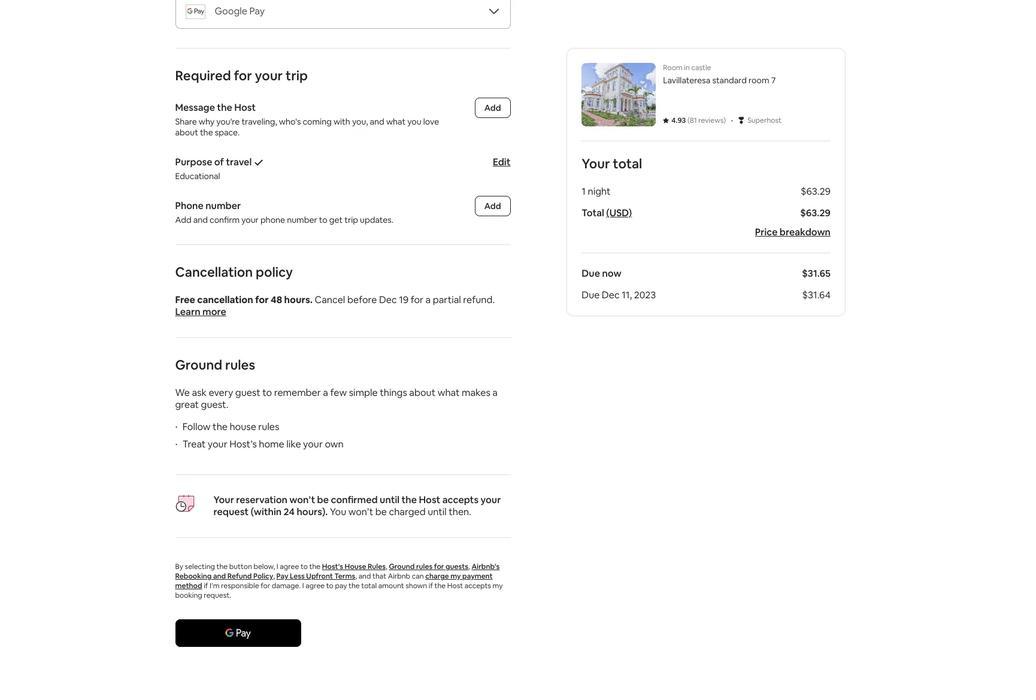 Task type: vqa. For each thing, say whether or not it's contained in the screenshot.
the leftmost PM
no



Task type: locate. For each thing, give the bounding box(es) containing it.
1 horizontal spatial trip
[[345, 215, 358, 225]]

1 vertical spatial add
[[485, 201, 501, 212]]

a left few
[[323, 387, 328, 399]]

0 horizontal spatial a
[[323, 387, 328, 399]]

due down due now
[[582, 289, 600, 301]]

1 vertical spatial add button
[[475, 196, 511, 216]]

accepts down airbnb's at the bottom of the page
[[465, 581, 491, 591]]

add down "edit" button
[[485, 201, 501, 212]]

2 add button from the top
[[475, 196, 511, 216]]

accepts
[[443, 494, 479, 506], [465, 581, 491, 591]]

and up request.
[[213, 572, 226, 581]]

room in castle lavillateresa standard room 7
[[663, 63, 776, 86]]

rules up guest on the left
[[225, 357, 255, 373]]

love
[[424, 116, 439, 127]]

0 horizontal spatial your
[[214, 494, 234, 506]]

0 horizontal spatial be
[[317, 494, 329, 506]]

to left the pay
[[326, 581, 334, 591]]

2 vertical spatial add
[[175, 215, 192, 225]]

agree right less
[[306, 581, 325, 591]]

accepts inside your reservation won't be confirmed until the host accepts your request (within 24 hours).
[[443, 494, 479, 506]]

completed image
[[254, 158, 264, 167]]

until
[[380, 494, 400, 506], [428, 506, 447, 518]]

1 due from the top
[[582, 267, 600, 280]]

google pay image
[[185, 1, 205, 21]]

dec inside free cancellation for 48 hours. cancel before dec 19 for a partial refund. learn more
[[379, 294, 397, 306]]

host inside if i'm responsible for damage. i agree to pay the total amount shown if the host accepts my booking request.
[[448, 581, 463, 591]]

24
[[284, 506, 295, 518]]

0 horizontal spatial if
[[204, 581, 208, 591]]

1 horizontal spatial your
[[582, 155, 610, 172]]

1 vertical spatial i
[[302, 581, 304, 591]]

1 add button from the top
[[475, 98, 511, 118]]

1 vertical spatial about
[[409, 387, 436, 399]]

0 vertical spatial what
[[386, 116, 406, 127]]

0 horizontal spatial about
[[175, 127, 198, 138]]

to inside 'we ask every guest to remember a few simple things about what makes a great guest.'
[[263, 387, 272, 399]]

add button down "edit" button
[[475, 196, 511, 216]]

what left you
[[386, 116, 406, 127]]

with
[[334, 116, 350, 127]]

2 horizontal spatial host
[[448, 581, 463, 591]]

trip up message the host share why you're traveling, who's coming with you, and what you love about the space.
[[286, 67, 308, 84]]

2 vertical spatial host
[[448, 581, 463, 591]]

0 horizontal spatial i
[[277, 562, 278, 572]]

agree up damage.
[[280, 562, 299, 572]]

night
[[588, 185, 611, 198]]

0 horizontal spatial number
[[206, 200, 241, 212]]

0 horizontal spatial what
[[386, 116, 406, 127]]

my
[[451, 572, 461, 581], [493, 581, 503, 591]]

ground rules
[[175, 357, 255, 373]]

add down phone
[[175, 215, 192, 225]]

1 vertical spatial trip
[[345, 215, 358, 225]]

1 vertical spatial host
[[419, 494, 441, 506]]

number right phone
[[287, 215, 317, 225]]

shown
[[406, 581, 427, 591]]

0 vertical spatial host
[[234, 101, 256, 114]]

0 vertical spatial about
[[175, 127, 198, 138]]

your
[[255, 67, 283, 84], [242, 215, 259, 225], [208, 438, 228, 451], [303, 438, 323, 451], [481, 494, 501, 506]]

the left host's
[[310, 562, 321, 572]]

1 horizontal spatial pay
[[277, 572, 289, 581]]

total down rules
[[362, 581, 377, 591]]

if left i'm
[[204, 581, 208, 591]]

about inside 'we ask every guest to remember a few simple things about what makes a great guest.'
[[409, 387, 436, 399]]

host up traveling,
[[234, 101, 256, 114]]

be
[[317, 494, 329, 506], [376, 506, 387, 518]]

a left partial
[[426, 294, 431, 306]]

2 horizontal spatial a
[[493, 387, 498, 399]]

purpose
[[175, 156, 212, 168]]

until inside your reservation won't be confirmed until the host accepts your request (within 24 hours).
[[380, 494, 400, 506]]

1 vertical spatial due
[[582, 289, 600, 301]]

0 vertical spatial add
[[485, 102, 501, 113]]

0 vertical spatial agree
[[280, 562, 299, 572]]

0 horizontal spatial dec
[[379, 294, 397, 306]]

1 vertical spatial what
[[438, 387, 460, 399]]

be inside your reservation won't be confirmed until the host accepts your request (within 24 hours).
[[317, 494, 329, 506]]

1 vertical spatial agree
[[306, 581, 325, 591]]

2 horizontal spatial rules
[[416, 562, 433, 572]]

the
[[217, 101, 232, 114], [200, 127, 213, 138], [213, 421, 228, 433], [402, 494, 417, 506], [217, 562, 228, 572], [310, 562, 321, 572], [349, 581, 360, 591], [435, 581, 446, 591]]

about inside message the host share why you're traveling, who's coming with you, and what you love about the space.
[[175, 127, 198, 138]]

, left airbnb
[[386, 562, 388, 572]]

1 vertical spatial rules
[[258, 421, 280, 433]]

about right things
[[409, 387, 436, 399]]

for down "below,"
[[261, 581, 270, 591]]

a
[[426, 294, 431, 306], [323, 387, 328, 399], [493, 387, 498, 399]]

my down airbnb's at the bottom of the page
[[493, 581, 503, 591]]

your left reservation
[[214, 494, 234, 506]]

0 vertical spatial accepts
[[443, 494, 479, 506]]

dec left 19
[[379, 294, 397, 306]]

for left guests
[[434, 562, 444, 572]]

total inside if i'm responsible for damage. i agree to pay the total amount shown if the host accepts my booking request.
[[362, 581, 377, 591]]

for right 19
[[411, 294, 424, 306]]

1 vertical spatial total
[[362, 581, 377, 591]]

trip right get on the left of the page
[[345, 215, 358, 225]]

1 horizontal spatial number
[[287, 215, 317, 225]]

and right the you,
[[370, 116, 385, 127]]

be left you
[[317, 494, 329, 506]]

1 horizontal spatial rules
[[258, 421, 280, 433]]

rules up the shown
[[416, 562, 433, 572]]

7
[[771, 75, 776, 86]]

1 horizontal spatial a
[[426, 294, 431, 306]]

pay left less
[[277, 572, 289, 581]]

pay inside google pay popup button
[[250, 5, 265, 17]]

1 horizontal spatial be
[[376, 506, 387, 518]]

required
[[175, 67, 231, 84]]

1 horizontal spatial won't
[[349, 506, 374, 518]]

price breakdown
[[755, 226, 831, 239]]

agree
[[280, 562, 299, 572], [306, 581, 325, 591]]

you
[[408, 116, 422, 127]]

$63.29 for total
[[800, 207, 831, 219]]

1 horizontal spatial what
[[438, 387, 460, 399]]

and inside phone number add and confirm your phone number to get trip updates.
[[193, 215, 208, 225]]

request.
[[204, 591, 231, 600]]

hours.
[[284, 294, 313, 306]]

0 horizontal spatial my
[[451, 572, 461, 581]]

your right like
[[303, 438, 323, 451]]

due left now
[[582, 267, 600, 280]]

agree inside if i'm responsible for damage. i agree to pay the total amount shown if the host accepts my booking request.
[[306, 581, 325, 591]]

due
[[582, 267, 600, 280], [582, 289, 600, 301]]

follow the house rules treat your host's home like your own
[[183, 421, 344, 451]]

trip inside phone number add and confirm your phone number to get trip updates.
[[345, 215, 358, 225]]

your inside your reservation won't be confirmed until the host accepts your request (within 24 hours).
[[214, 494, 234, 506]]

price breakdown button
[[755, 226, 831, 239]]

i inside if i'm responsible for damage. i agree to pay the total amount shown if the host accepts my booking request.
[[302, 581, 304, 591]]

lavillateresa
[[663, 75, 711, 86]]

add up "edit" button
[[485, 102, 501, 113]]

what inside message the host share why you're traveling, who's coming with you, and what you love about the space.
[[386, 116, 406, 127]]

, left airbnb's at the bottom of the page
[[469, 562, 470, 572]]

my right charge
[[451, 572, 461, 581]]

add for message the host
[[485, 102, 501, 113]]

message the host share why you're traveling, who's coming with you, and what you love about the space.
[[175, 101, 441, 138]]

for inside if i'm responsible for damage. i agree to pay the total amount shown if the host accepts my booking request.
[[261, 581, 270, 591]]

request
[[214, 506, 249, 518]]

0 vertical spatial add button
[[475, 98, 511, 118]]

0 horizontal spatial won't
[[290, 494, 315, 506]]

81
[[690, 116, 697, 125]]

refund
[[228, 572, 252, 581]]

1 night
[[582, 185, 611, 198]]

0 horizontal spatial pay
[[250, 5, 265, 17]]

and left that
[[359, 572, 371, 581]]

0 vertical spatial i
[[277, 562, 278, 572]]

1 vertical spatial number
[[287, 215, 317, 225]]

airbnb's
[[472, 562, 500, 572]]

1 horizontal spatial dec
[[602, 289, 620, 301]]

rules up home
[[258, 421, 280, 433]]

a right makes
[[493, 387, 498, 399]]

dec left 11,
[[602, 289, 620, 301]]

rules inside follow the house rules treat your host's home like your own
[[258, 421, 280, 433]]

the right the pay
[[349, 581, 360, 591]]

to left get on the left of the page
[[319, 215, 328, 225]]

0 vertical spatial $63.29
[[801, 185, 831, 198]]

0 horizontal spatial agree
[[280, 562, 299, 572]]

0 vertical spatial trip
[[286, 67, 308, 84]]

google
[[215, 5, 247, 17]]

0 vertical spatial ground
[[175, 357, 222, 373]]

won't
[[290, 494, 315, 506], [349, 506, 374, 518]]

1 horizontal spatial about
[[409, 387, 436, 399]]

be left charged
[[376, 506, 387, 518]]

won't left you
[[290, 494, 315, 506]]

for right required
[[234, 67, 252, 84]]

ask
[[192, 387, 207, 399]]

2 due from the top
[[582, 289, 600, 301]]

if
[[204, 581, 208, 591], [429, 581, 433, 591]]

if right the shown
[[429, 581, 433, 591]]

ground up amount
[[389, 562, 415, 572]]

what
[[386, 116, 406, 127], [438, 387, 460, 399]]

add button up "edit" button
[[475, 98, 511, 118]]

google pay button
[[175, 0, 511, 29]]

share
[[175, 116, 197, 127]]

until left the then.
[[428, 506, 447, 518]]

great
[[175, 399, 199, 411]]

about left why
[[175, 127, 198, 138]]

what left makes
[[438, 387, 460, 399]]

every
[[209, 387, 233, 399]]

0 vertical spatial your
[[582, 155, 610, 172]]

ground up 'ask'
[[175, 357, 222, 373]]

won't right you
[[349, 506, 374, 518]]

host left the then.
[[419, 494, 441, 506]]

due for due dec 11, 2023
[[582, 289, 600, 301]]

your left phone
[[242, 215, 259, 225]]

like
[[287, 438, 301, 451]]

free cancellation for 48 hours. cancel before dec 19 for a partial refund. learn more
[[175, 294, 495, 318]]

what inside 'we ask every guest to remember a few simple things about what makes a great guest.'
[[438, 387, 460, 399]]

4.93
[[672, 116, 686, 125]]

1
[[582, 185, 586, 198]]

add
[[485, 102, 501, 113], [485, 201, 501, 212], [175, 215, 192, 225]]

total up (usd) button
[[613, 155, 642, 172]]

1 horizontal spatial my
[[493, 581, 503, 591]]

0 horizontal spatial host
[[234, 101, 256, 114]]

1 horizontal spatial ground
[[389, 562, 415, 572]]

your right the then.
[[481, 494, 501, 506]]

accepts right charged
[[443, 494, 479, 506]]

the left the then.
[[402, 494, 417, 506]]

i right damage.
[[302, 581, 304, 591]]

pay
[[250, 5, 265, 17], [277, 572, 289, 581]]

pay
[[335, 581, 347, 591]]

selecting
[[185, 562, 215, 572]]

until right confirmed
[[380, 494, 400, 506]]

number up confirm
[[206, 200, 241, 212]]

space.
[[215, 127, 240, 138]]

1 horizontal spatial i
[[302, 581, 304, 591]]

1 vertical spatial your
[[214, 494, 234, 506]]

(usd) button
[[606, 207, 632, 219]]

1 vertical spatial accepts
[[465, 581, 491, 591]]

the down guest.
[[213, 421, 228, 433]]

agree for damage.
[[306, 581, 325, 591]]

google pay image
[[185, 4, 205, 19]]

1 horizontal spatial host
[[419, 494, 441, 506]]

and down phone
[[193, 215, 208, 225]]

0 vertical spatial due
[[582, 267, 600, 280]]

$31.64
[[802, 289, 831, 301]]

host's
[[230, 438, 257, 451]]

0 horizontal spatial rules
[[225, 357, 255, 373]]

educational
[[175, 171, 220, 182]]

things
[[380, 387, 407, 399]]

0 horizontal spatial until
[[380, 494, 400, 506]]

and inside airbnb's rebooking and refund policy
[[213, 572, 226, 581]]

i right "below,"
[[277, 562, 278, 572]]

booking
[[175, 591, 202, 600]]

1 horizontal spatial total
[[613, 155, 642, 172]]

19
[[399, 294, 409, 306]]

0 horizontal spatial trip
[[286, 67, 308, 84]]

add for phone number
[[485, 201, 501, 212]]

less
[[290, 572, 305, 581]]

we ask every guest to remember a few simple things about what makes a great guest.
[[175, 387, 498, 411]]

pay right google at left top
[[250, 5, 265, 17]]

updates.
[[360, 215, 394, 225]]

you
[[330, 506, 346, 518]]

0 vertical spatial rules
[[225, 357, 255, 373]]

1 horizontal spatial if
[[429, 581, 433, 591]]

host down guests
[[448, 581, 463, 591]]

48
[[271, 294, 282, 306]]

your right treat
[[208, 438, 228, 451]]

your for your reservation won't be confirmed until the host accepts your request (within 24 hours).
[[214, 494, 234, 506]]

your up traveling,
[[255, 67, 283, 84]]

1 vertical spatial $63.29
[[800, 207, 831, 219]]

2 if from the left
[[429, 581, 433, 591]]

4.93 ( 81 reviews )
[[672, 116, 726, 125]]

1 horizontal spatial agree
[[306, 581, 325, 591]]

to right guest on the left
[[263, 387, 272, 399]]

your up 1 night
[[582, 155, 610, 172]]

1 vertical spatial pay
[[277, 572, 289, 581]]

that
[[373, 572, 387, 581]]

about
[[175, 127, 198, 138], [409, 387, 436, 399]]

0 vertical spatial pay
[[250, 5, 265, 17]]

my inside charge my payment method
[[451, 572, 461, 581]]

0 horizontal spatial total
[[362, 581, 377, 591]]



Task type: describe. For each thing, give the bounding box(es) containing it.
you're
[[216, 116, 240, 127]]

add button for phone number
[[475, 196, 511, 216]]

charge
[[426, 572, 449, 581]]

below,
[[254, 562, 275, 572]]

payment
[[463, 572, 493, 581]]

you,
[[352, 116, 368, 127]]

your inside phone number add and confirm your phone number to get trip updates.
[[242, 215, 259, 225]]

now
[[602, 267, 622, 280]]

confirmed
[[331, 494, 378, 506]]

traveling,
[[242, 116, 277, 127]]

get
[[329, 215, 343, 225]]

partial
[[433, 294, 461, 306]]

2023
[[634, 289, 656, 301]]

and inside message the host share why you're traveling, who's coming with you, and what you love about the space.
[[370, 116, 385, 127]]

travel
[[226, 156, 252, 168]]

airbnb's rebooking and refund policy button
[[175, 562, 500, 581]]

rebooking
[[175, 572, 212, 581]]

button
[[229, 562, 252, 572]]

terms
[[335, 572, 355, 581]]

refund.
[[463, 294, 495, 306]]

the left space.
[[200, 127, 213, 138]]

free
[[175, 294, 195, 306]]

policy
[[253, 572, 273, 581]]

by selecting the button below, i agree to the host's house rules , ground rules for guests ,
[[175, 562, 472, 572]]

before
[[347, 294, 377, 306]]

guests
[[446, 562, 469, 572]]

cancellation
[[197, 294, 253, 306]]

guest
[[235, 387, 261, 399]]

your total
[[582, 155, 642, 172]]

phone
[[261, 215, 285, 225]]

policy
[[256, 264, 293, 280]]

your inside your reservation won't be confirmed until the host accepts your request (within 24 hours).
[[481, 494, 501, 506]]

confirm
[[210, 215, 240, 225]]

0 horizontal spatial ground
[[175, 357, 222, 373]]

phone number add and confirm your phone number to get trip updates.
[[175, 200, 394, 225]]

you won't be charged until then.
[[330, 506, 472, 518]]

house
[[230, 421, 256, 433]]

to inside phone number add and confirm your phone number to get trip updates.
[[319, 215, 328, 225]]

by
[[175, 562, 183, 572]]

superhost
[[748, 116, 782, 125]]

the up you're
[[217, 101, 232, 114]]

(within
[[251, 506, 282, 518]]

follow
[[183, 421, 211, 433]]

method
[[175, 581, 202, 591]]

treat
[[183, 438, 206, 451]]

for left the 48 on the top of page
[[255, 294, 269, 306]]

the inside your reservation won't be confirmed until the host accepts your request (within 24 hours).
[[402, 494, 417, 506]]

due for due now
[[582, 267, 600, 280]]

required for your trip
[[175, 67, 308, 84]]

pay less upfront terms link
[[277, 572, 355, 581]]

responsible
[[221, 581, 259, 591]]

if i'm responsible for damage. i agree to pay the total amount shown if the host accepts my booking request.
[[175, 581, 503, 600]]

charge my payment method
[[175, 572, 493, 591]]

)
[[724, 116, 726, 125]]

cancel
[[315, 294, 345, 306]]

, right the pay
[[355, 572, 357, 581]]

pay for , pay less upfront terms , and that airbnb can
[[277, 572, 289, 581]]

add inside phone number add and confirm your phone number to get trip updates.
[[175, 215, 192, 225]]

won't inside your reservation won't be confirmed until the host accepts your request (within 24 hours).
[[290, 494, 315, 506]]

who's
[[279, 116, 301, 127]]

$31.65
[[802, 267, 831, 280]]

total
[[582, 207, 604, 219]]

1 if from the left
[[204, 581, 208, 591]]

the inside follow the house rules treat your host's home like your own
[[213, 421, 228, 433]]

, left less
[[273, 572, 275, 581]]

edit
[[493, 156, 511, 168]]

in
[[684, 63, 690, 73]]

0 vertical spatial total
[[613, 155, 642, 172]]

phone
[[175, 200, 204, 212]]

2 vertical spatial rules
[[416, 562, 433, 572]]

(
[[688, 116, 690, 125]]

can
[[412, 572, 424, 581]]

i for below,
[[277, 562, 278, 572]]

my inside if i'm responsible for damage. i agree to pay the total amount shown if the host accepts my booking request.
[[493, 581, 503, 591]]

host inside your reservation won't be confirmed until the host accepts your request (within 24 hours).
[[419, 494, 441, 506]]

host inside message the host share why you're traveling, who's coming with you, and what you love about the space.
[[234, 101, 256, 114]]

upfront
[[306, 572, 333, 581]]

learn
[[175, 306, 201, 318]]

add button for message the host
[[475, 98, 511, 118]]

pay for google pay
[[250, 5, 265, 17]]

0 vertical spatial number
[[206, 200, 241, 212]]

agree for below,
[[280, 562, 299, 572]]

we
[[175, 387, 190, 399]]

home
[[259, 438, 284, 451]]

1 vertical spatial ground
[[389, 562, 415, 572]]

1 horizontal spatial until
[[428, 506, 447, 518]]

own
[[325, 438, 344, 451]]

to up damage.
[[301, 562, 308, 572]]

google pay
[[215, 5, 265, 17]]

to inside if i'm responsible for damage. i agree to pay the total amount shown if the host accepts my booking request.
[[326, 581, 334, 591]]

rules
[[368, 562, 386, 572]]

airbnb's rebooking and refund policy
[[175, 562, 500, 581]]

a inside free cancellation for 48 hours. cancel before dec 19 for a partial refund. learn more
[[426, 294, 431, 306]]

damage.
[[272, 581, 301, 591]]

amount
[[379, 581, 404, 591]]

accepts inside if i'm responsible for damage. i agree to pay the total amount shown if the host accepts my booking request.
[[465, 581, 491, 591]]

host's house rules button
[[322, 562, 386, 572]]

i for damage.
[[302, 581, 304, 591]]

purpose of travel
[[175, 156, 252, 168]]

the left button
[[217, 562, 228, 572]]

standard
[[713, 75, 747, 86]]

more
[[203, 306, 226, 318]]

your for your total
[[582, 155, 610, 172]]

charge my payment method button
[[175, 572, 493, 591]]

castle
[[692, 63, 711, 73]]

room
[[663, 63, 683, 73]]

airbnb
[[388, 572, 411, 581]]

the down ground rules for guests link
[[435, 581, 446, 591]]

then.
[[449, 506, 472, 518]]

total (usd)
[[582, 207, 632, 219]]

edit button
[[493, 156, 511, 168]]

learn more button
[[175, 306, 226, 318]]

$63.29 for 1 night
[[801, 185, 831, 198]]

ground rules for guests link
[[389, 562, 469, 572]]



